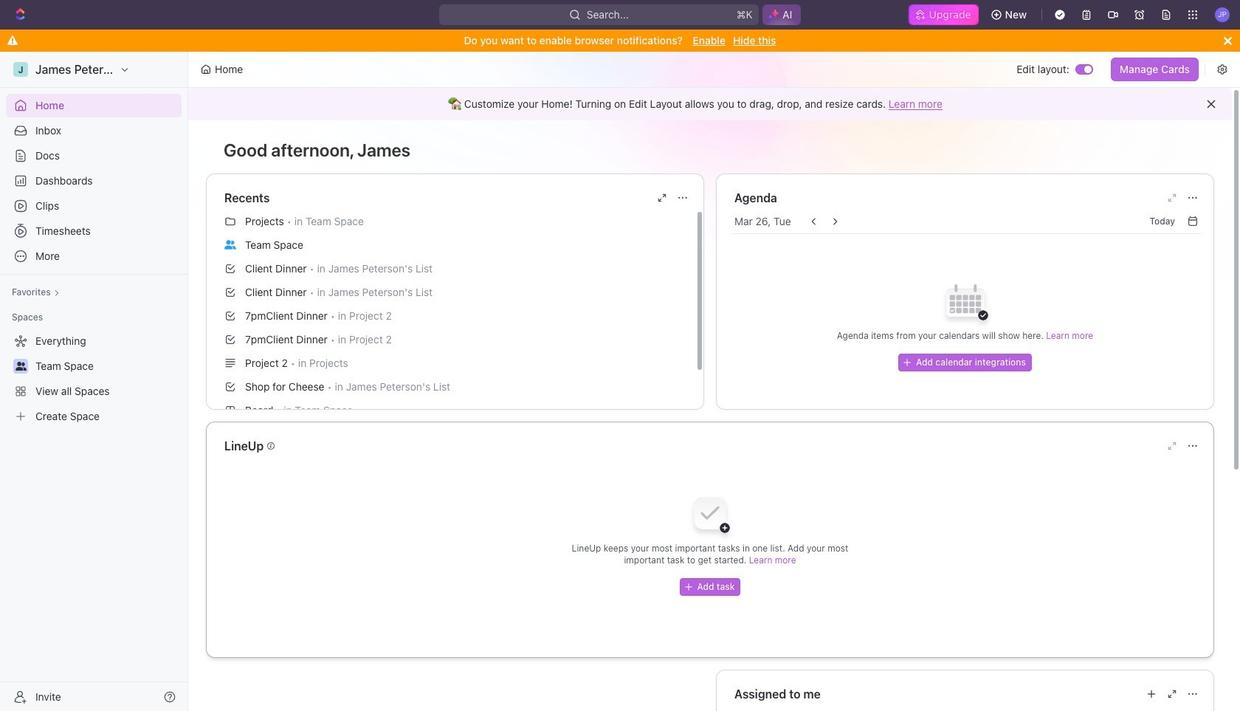 Task type: locate. For each thing, give the bounding box(es) containing it.
tree
[[6, 329, 182, 428]]

sidebar navigation
[[0, 52, 191, 711]]

alert
[[188, 88, 1232, 120]]

tree inside sidebar navigation
[[6, 329, 182, 428]]



Task type: describe. For each thing, give the bounding box(es) containing it.
james peterson's workspace, , element
[[13, 62, 28, 77]]

user group image
[[15, 362, 26, 371]]



Task type: vqa. For each thing, say whether or not it's contained in the screenshot.
dialog
no



